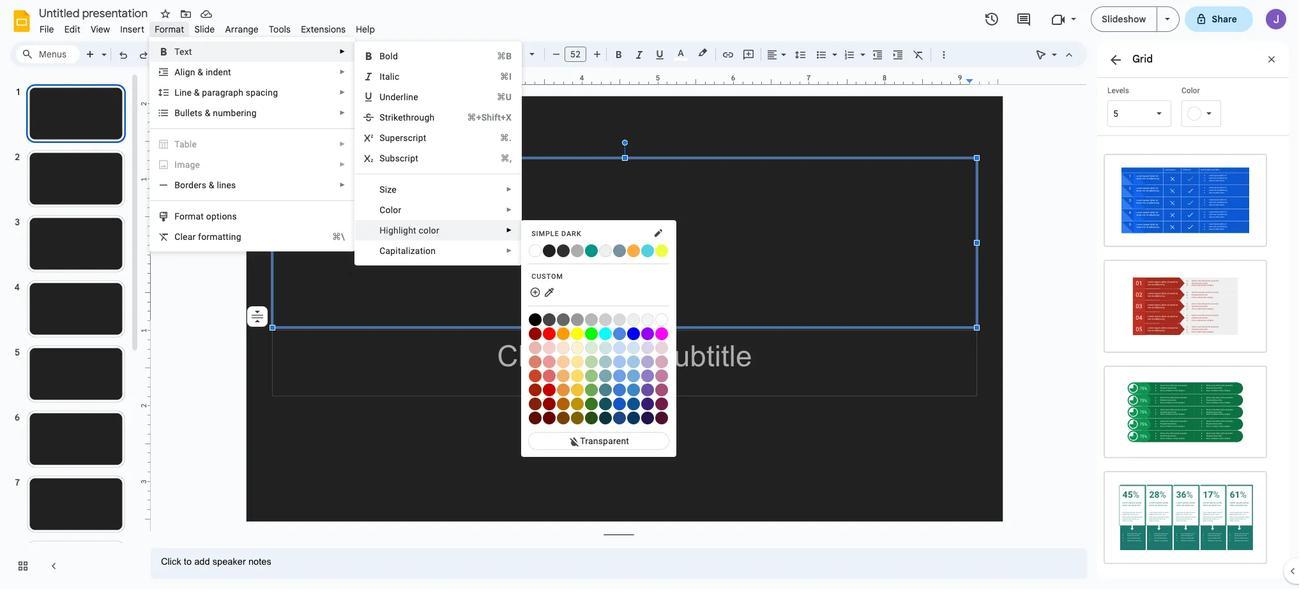 Task type: vqa. For each thing, say whether or not it's contained in the screenshot.


Task type: describe. For each thing, give the bounding box(es) containing it.
subsc
[[380, 153, 405, 164]]

theme color #78909c, close to light cyan 1 cell
[[613, 244, 627, 257]]

red image
[[543, 328, 556, 341]]

dark blue 2 image
[[628, 398, 640, 411]]

nderline
[[386, 92, 418, 102]]

option group inside grid application
[[1098, 136, 1289, 571]]

theme color #303030, close to dark gray 30 cell
[[557, 244, 571, 257]]

light cyan 3 image
[[599, 342, 612, 355]]

light yellow 1 cell
[[571, 369, 585, 383]]

color inside color dropdown button
[[1182, 86, 1200, 95]]

light cyan 2 image
[[599, 356, 612, 369]]

light magenta 3 image
[[656, 342, 668, 355]]

⌘i
[[500, 72, 512, 82]]

⌘.
[[500, 133, 512, 143]]

dark magenta 1 cell
[[656, 383, 669, 397]]

table menu item
[[150, 134, 355, 155]]

theme color #78909c, close to light cyan 1 image
[[613, 245, 626, 257]]

light cornflower blue 1 image
[[613, 370, 626, 383]]

light red 2 cell
[[543, 355, 557, 369]]

grid section
[[1098, 42, 1289, 580]]

dark orange 1 image
[[557, 384, 570, 397]]

format menu item
[[150, 22, 189, 37]]

light red berry 1 image
[[529, 370, 542, 383]]

dark magenta 1 image
[[656, 384, 668, 397]]

light gray 3 cell
[[642, 313, 655, 326]]

⌘comma element
[[485, 152, 512, 165]]

light gray 2 cell
[[628, 313, 641, 326]]

10 row from the top
[[529, 411, 669, 425]]

⌘i element
[[485, 70, 512, 83]]

k
[[394, 112, 398, 123]]

9 row from the top
[[529, 397, 669, 411]]

color
[[419, 226, 440, 236]]

blue cell
[[628, 327, 641, 341]]

main toolbar
[[79, 0, 965, 363]]

dark red 2 image
[[543, 398, 556, 411]]

light yellow 1 image
[[571, 370, 584, 383]]

levels
[[1108, 86, 1130, 95]]

dark magenta 2 image
[[656, 398, 668, 411]]

r
[[405, 153, 408, 164]]

red berry image
[[529, 328, 542, 341]]

dark cornflower blue 3 image
[[613, 412, 626, 425]]

dark yellow 2 image
[[571, 398, 584, 411]]

insert menu item
[[115, 22, 150, 37]]

tools
[[269, 24, 291, 35]]

i for m
[[175, 160, 177, 170]]

capitalization
[[380, 246, 436, 256]]

Star checkbox
[[157, 5, 174, 23]]

dark cornflower blue 1 image
[[613, 384, 626, 397]]

presentation options image
[[1165, 18, 1170, 20]]

& right the ine
[[194, 88, 200, 98]]

dark magenta 2 cell
[[656, 397, 669, 411]]

dark gray 4 cell
[[543, 313, 557, 326]]

dark red berry 1 image
[[529, 384, 542, 397]]

numbered list menu image
[[857, 46, 866, 50]]

orange image
[[557, 328, 570, 341]]

slideshow
[[1102, 13, 1147, 25]]

dark green 2 cell
[[585, 397, 599, 411]]

light cornflower blue 3 cell
[[613, 341, 627, 355]]

light red 2 image
[[543, 356, 556, 369]]

l ine & paragraph spacing
[[175, 88, 278, 98]]

⌘b element
[[482, 50, 512, 63]]

light green 3 cell
[[585, 341, 599, 355]]

transparent
[[580, 436, 629, 447]]

Rename text field
[[35, 5, 155, 20]]

a lign & indent
[[175, 67, 231, 77]]

capitalization 1 element
[[380, 246, 440, 256]]

dark blue 3 image
[[628, 412, 640, 425]]

dark cyan 1 image
[[599, 384, 612, 397]]

dark cornflower blue 2 cell
[[613, 397, 627, 411]]

format for format
[[155, 24, 184, 35]]

extensions
[[301, 24, 346, 35]]

theme color #ffab40, close to dark yellow 1 image
[[628, 245, 640, 257]]

dark gray 3 image
[[557, 314, 570, 326]]

1 row from the top
[[529, 244, 669, 257]]

bold b element
[[380, 51, 402, 61]]

light blue 3 image
[[628, 342, 640, 355]]

ine
[[179, 88, 192, 98]]

u nderline
[[380, 92, 418, 102]]

bulle t s & numbering
[[175, 108, 257, 118]]

transparent button
[[529, 433, 670, 451]]

h
[[380, 226, 386, 236]]

light red 1 image
[[543, 370, 556, 383]]

image m element
[[175, 160, 204, 170]]

dark cornflower blue 2 image
[[613, 398, 626, 411]]

black image
[[529, 314, 542, 326]]

dark green 3 cell
[[585, 411, 599, 425]]

dark red 1 cell
[[543, 383, 557, 397]]

color button
[[1182, 86, 1246, 127]]

edit menu item
[[59, 22, 86, 37]]

dark red berry 1 cell
[[529, 383, 543, 397]]

text s element
[[175, 47, 196, 57]]

dark green 1 cell
[[585, 383, 599, 397]]

theme color #adadad, close to dark gray 1 image
[[571, 245, 584, 257]]

spacing
[[246, 88, 278, 98]]

dark red 2 cell
[[543, 397, 557, 411]]

file
[[40, 24, 54, 35]]

borders & lines
[[175, 180, 236, 190]]

b old
[[380, 51, 398, 61]]

magenta image
[[656, 328, 668, 341]]

dark purple 1 cell
[[642, 383, 655, 397]]

dark cyan 3 image
[[599, 412, 612, 425]]

4 row from the top
[[529, 327, 669, 341]]

help
[[356, 24, 375, 35]]

theme color #adadad, close to dark gray 1 cell
[[571, 244, 585, 257]]

cyan image
[[599, 328, 612, 341]]

light gray 1 image
[[613, 314, 626, 326]]

tools menu item
[[264, 22, 296, 37]]

green image
[[585, 328, 598, 341]]

lines
[[217, 180, 236, 190]]

light blue 1 image
[[628, 370, 640, 383]]

theme color #eeeeee, close to light gray 2 cell
[[599, 244, 613, 257]]

b
[[380, 51, 385, 61]]

purple image
[[642, 328, 654, 341]]

shrink text on overflow image
[[249, 308, 266, 326]]

theme color #eeeeee, close to light gray 2 image
[[599, 245, 612, 257]]

clear formatting c element
[[175, 232, 245, 242]]

⌘backslash element
[[317, 231, 345, 243]]

Five columns of information with percentages and arrows pointing down towards bulleted details. Accent color: #26a69a, close to green 11. radio
[[1098, 465, 1274, 571]]

h ighlight color
[[380, 226, 440, 236]]

dark red berry 2 cell
[[529, 397, 543, 411]]

menu containing text
[[150, 37, 355, 252]]

i m age
[[175, 160, 200, 170]]

dark red berry 3 cell
[[529, 411, 543, 425]]

light purple 3 cell
[[642, 341, 655, 355]]

view
[[91, 24, 110, 35]]

simple
[[532, 230, 559, 238]]

edit
[[64, 24, 80, 35]]

ipt
[[408, 153, 418, 164]]

grid application
[[0, 0, 1300, 590]]

light orange 3 image
[[557, 342, 570, 355]]

& left "lines" at the top
[[209, 180, 214, 190]]

light orange 3 cell
[[557, 341, 571, 355]]

borders & lines q element
[[175, 180, 240, 190]]

⌘+shift+x element
[[452, 111, 512, 124]]

s
[[380, 133, 385, 143]]

dark yellow 1 image
[[571, 384, 584, 397]]

dark gray 1 cell
[[585, 313, 599, 326]]

3 row from the top
[[529, 313, 669, 326]]

italic i element
[[380, 72, 403, 82]]

light red berry 3 image
[[529, 342, 542, 355]]

subscript r element
[[380, 153, 422, 164]]

simple dark
[[532, 230, 582, 238]]

light blue 1 cell
[[628, 369, 641, 383]]

c lear formatting
[[175, 232, 241, 242]]

light green 3 image
[[585, 342, 598, 355]]

a
[[175, 67, 181, 77]]

size
[[380, 185, 397, 195]]

subsc r ipt
[[380, 153, 418, 164]]

dark purple 1 image
[[642, 384, 654, 397]]

new slide with layout image
[[98, 46, 107, 50]]

dark blue 3 cell
[[628, 411, 641, 425]]

blue image
[[628, 328, 640, 341]]

insert
[[120, 24, 145, 35]]

light red berry 2 cell
[[529, 355, 543, 369]]

light green 1 cell
[[585, 369, 599, 383]]

Menus field
[[16, 45, 80, 63]]

stri
[[380, 112, 394, 123]]

dark purple 3 cell
[[642, 411, 655, 425]]

old
[[385, 51, 398, 61]]

⌘b
[[497, 51, 512, 61]]

dark yellow 3 image
[[571, 412, 584, 425]]

yellow image
[[571, 328, 584, 341]]

light red 3 image
[[543, 342, 556, 355]]

dark orange 3 image
[[557, 412, 570, 425]]

dark red 3 cell
[[543, 411, 557, 425]]

dark cornflower blue 3 cell
[[613, 411, 627, 425]]

Font size field
[[565, 47, 592, 65]]

menu bar banner
[[0, 0, 1300, 590]]

line & paragraph spacing l element
[[175, 88, 282, 98]]

share button
[[1185, 6, 1254, 32]]

dark green 1 image
[[585, 384, 598, 397]]

light green 2 cell
[[585, 355, 599, 369]]

dark cyan 1 cell
[[599, 383, 613, 397]]

dark cornflower blue 1 cell
[[613, 383, 627, 397]]

format options
[[175, 211, 237, 222]]

stri k ethrough
[[380, 112, 435, 123]]



Task type: locate. For each thing, give the bounding box(es) containing it.
dark magenta 3 image
[[656, 412, 668, 425]]

right margin image
[[967, 75, 1003, 84]]

dark orange 1 cell
[[557, 383, 571, 397]]

navigation
[[0, 72, 141, 590]]

⌘u element
[[482, 91, 512, 104]]

table
[[175, 139, 197, 150]]

theme color #4dd0e1, close to blue 11 image
[[642, 245, 654, 257]]

navigation inside grid application
[[0, 72, 141, 590]]

dark orange 2 image
[[557, 398, 570, 411]]

format
[[155, 24, 184, 35], [175, 211, 204, 222]]

yellow cell
[[571, 327, 585, 341]]

light yellow 2 image
[[571, 356, 584, 369]]

light cyan 1 image
[[599, 370, 612, 383]]

white image
[[656, 314, 668, 326]]

light yellow 3 cell
[[571, 341, 585, 355]]

menu
[[350, 0, 522, 535], [150, 37, 355, 252]]

underline u element
[[380, 92, 422, 102]]

t
[[195, 108, 198, 118]]

dark red berry 3 image
[[529, 412, 542, 425]]

share
[[1212, 13, 1238, 25]]

format inside menu
[[175, 211, 204, 222]]

dark blue 1 image
[[628, 384, 640, 397]]

option
[[247, 307, 268, 327]]

menu containing b
[[350, 0, 522, 535]]

light purple 1 cell
[[642, 369, 655, 383]]

⌘\
[[332, 232, 345, 242]]

theme color #ffab40, close to dark yellow 1 cell
[[628, 244, 641, 257]]

dark red 3 image
[[543, 412, 556, 425]]

5
[[1114, 109, 1119, 119]]

theme color white image
[[529, 245, 542, 257]]

u
[[380, 92, 386, 102]]

0 horizontal spatial i
[[175, 160, 177, 170]]

dark red berry 2 image
[[529, 398, 542, 411]]

light cyan 3 cell
[[599, 341, 613, 355]]

ethrough
[[398, 112, 435, 123]]

mode and view toolbar
[[1031, 42, 1080, 67]]

light green 1 image
[[585, 370, 598, 383]]

light cornflower blue 2 cell
[[613, 355, 627, 369]]

0 vertical spatial i
[[380, 72, 382, 82]]

light yellow 2 cell
[[571, 355, 585, 369]]

light gray 2 image
[[628, 314, 640, 326]]

Font size text field
[[565, 47, 586, 62]]

⌘+shift+x
[[467, 112, 512, 123]]

1 horizontal spatial i
[[380, 72, 382, 82]]

highlight color image
[[696, 45, 710, 61]]

slide menu item
[[189, 22, 220, 37]]

i for talic
[[380, 72, 382, 82]]

lign
[[181, 67, 195, 77]]

dark gray 3 cell
[[557, 313, 571, 326]]

6 row from the top
[[529, 355, 669, 369]]

light green 2 image
[[585, 356, 598, 369]]

Five rows of information with arrow shape pointing rightward towards details. Accent color: #db4437, close to light red berry 1. radio
[[1098, 253, 1274, 359]]

menu bar
[[35, 17, 380, 38]]

Five rounded-edged rows of information with percentages and two columns of bulleted details. Accent color: #0f9d58, close to green 11. radio
[[1098, 359, 1274, 465]]

light cornflower blue 1 cell
[[613, 369, 627, 383]]

7 row from the top
[[529, 369, 669, 383]]

theme color #eeff41, close to dark yellow 1 cell
[[656, 244, 669, 257]]

text
[[175, 47, 192, 57]]

dark cyan 2 cell
[[599, 397, 613, 411]]

theme color #eeff41, close to dark yellow 1 image
[[656, 245, 668, 257]]

dark orange 3 cell
[[557, 411, 571, 425]]

format up lear
[[175, 211, 204, 222]]

lear
[[180, 232, 196, 242]]

light orange 2 cell
[[557, 355, 571, 369]]

theme color #4dd0e1, close to blue 11 cell
[[642, 244, 655, 257]]

menu item
[[150, 155, 355, 175]]

light orange 1 cell
[[557, 369, 571, 383]]

light purple 3 image
[[642, 342, 654, 355]]

light red berry 3 cell
[[529, 341, 543, 355]]

dark blue 2 cell
[[628, 397, 641, 411]]

levels list box
[[1108, 86, 1172, 127]]

menu bar containing file
[[35, 17, 380, 38]]

light orange 2 image
[[557, 356, 570, 369]]

dark
[[562, 230, 582, 238]]

bulleted list menu image
[[829, 46, 838, 50]]

i
[[380, 72, 382, 82], [175, 160, 177, 170]]

dark purple 2 image
[[642, 398, 654, 411]]

light purple 1 image
[[642, 370, 654, 383]]

light cyan 2 cell
[[599, 355, 613, 369]]

bullets & numbering t element
[[175, 108, 261, 118]]

bulle
[[175, 108, 195, 118]]

color right 'levels' list box
[[1182, 86, 1200, 95]]

menu item inside grid application
[[150, 155, 355, 175]]

table 2 element
[[175, 139, 201, 150]]

formatting
[[198, 232, 241, 242]]

line & paragraph spacing image
[[793, 45, 808, 63]]

magenta cell
[[656, 327, 669, 341]]

8 row from the top
[[529, 383, 669, 397]]

cornflower blue image
[[613, 328, 626, 341]]

menu bar inside menu bar banner
[[35, 17, 380, 38]]

theme color #303030, close to dark gray 30 image
[[557, 245, 570, 257]]

light blue 3 cell
[[628, 341, 641, 355]]

s uperscript
[[380, 133, 427, 143]]

black cell
[[529, 313, 543, 326]]

dark cyan 3 cell
[[599, 411, 613, 425]]

slideshow button
[[1091, 6, 1157, 32]]

gray image
[[599, 314, 612, 326]]

light gray 3 image
[[642, 314, 654, 326]]

text color image
[[674, 45, 688, 61]]

light cornflower blue 2 image
[[613, 356, 626, 369]]

menu item containing i
[[150, 155, 355, 175]]

options
[[206, 211, 237, 222]]

dark red 1 image
[[543, 384, 556, 397]]

light orange 1 image
[[557, 370, 570, 383]]

slide
[[195, 24, 215, 35]]

light magenta 3 cell
[[656, 341, 669, 355]]

light yellow 3 image
[[571, 342, 584, 355]]

light red 3 cell
[[543, 341, 557, 355]]

cyan cell
[[599, 327, 613, 341]]

light magenta 2 image
[[656, 356, 668, 369]]

color
[[1182, 86, 1200, 95], [380, 205, 401, 215]]

theme color #212121, close to dark gray 30 image
[[543, 245, 556, 257]]

1 vertical spatial color
[[380, 205, 401, 215]]

format for format options
[[175, 211, 204, 222]]

light gray 1 cell
[[613, 313, 627, 326]]

talic
[[382, 72, 400, 82]]

custom button
[[529, 270, 670, 285]]

theme color #009688, close to dark blue 15 cell
[[585, 244, 599, 257]]

0 vertical spatial color
[[1182, 86, 1200, 95]]

s
[[198, 108, 203, 118]]

superscript s element
[[380, 133, 430, 143]]

format down star option
[[155, 24, 184, 35]]

cornflower blue cell
[[613, 327, 627, 341]]

►
[[339, 48, 346, 55], [339, 68, 346, 75], [339, 89, 346, 96], [339, 109, 346, 116], [339, 141, 346, 148], [339, 161, 346, 168], [339, 181, 346, 188], [506, 186, 513, 193], [506, 206, 513, 213], [506, 227, 513, 234], [506, 247, 513, 254]]

paragraph
[[202, 88, 244, 98]]

light purple 2 image
[[642, 356, 654, 369]]

light cornflower blue 3 image
[[613, 342, 626, 355]]

dark green 3 image
[[585, 412, 598, 425]]

red cell
[[543, 327, 557, 341]]

light magenta 1 image
[[656, 370, 668, 383]]

arrange
[[225, 24, 259, 35]]

uperscript
[[385, 133, 427, 143]]

i down b
[[380, 72, 382, 82]]

custom
[[532, 273, 563, 281]]

dark blue 1 cell
[[628, 383, 641, 397]]

view menu item
[[86, 22, 115, 37]]

c
[[175, 232, 180, 242]]

light blue 2 image
[[628, 356, 640, 369]]

dark cyan 2 image
[[599, 398, 612, 411]]

extensions menu item
[[296, 22, 351, 37]]

i talic
[[380, 72, 400, 82]]

1 vertical spatial i
[[175, 160, 177, 170]]

highlight color h element
[[380, 226, 443, 236]]

0 vertical spatial format
[[155, 24, 184, 35]]

size o element
[[380, 185, 401, 195]]

m
[[177, 160, 185, 170]]

dark purple 3 image
[[642, 412, 654, 425]]

l
[[175, 88, 179, 98]]

row
[[529, 244, 669, 257], [529, 286, 562, 300], [529, 313, 669, 326], [529, 327, 669, 341], [529, 341, 669, 355], [529, 355, 669, 369], [529, 369, 669, 383], [529, 383, 669, 397], [529, 397, 669, 411], [529, 411, 669, 425]]

dark gray 2 image
[[571, 314, 584, 326]]

dark yellow 1 cell
[[571, 383, 585, 397]]

dark yellow 3 cell
[[571, 411, 585, 425]]

theme color #009688, close to dark blue 15 image
[[585, 245, 598, 257]]

dark orange 2 cell
[[557, 397, 571, 411]]

numbering
[[213, 108, 257, 118]]

file menu item
[[35, 22, 59, 37]]

light red 1 cell
[[543, 369, 557, 383]]

Five rows of information with check marks and details. Accent color: #4285f4, close to cornflower blue. radio
[[1098, 148, 1274, 253]]

i left age
[[175, 160, 177, 170]]

orange cell
[[557, 327, 571, 341]]

2 row from the top
[[529, 286, 562, 300]]

arrange menu item
[[220, 22, 264, 37]]

ighlight
[[386, 226, 416, 236]]

dark gray 4 image
[[543, 314, 556, 326]]

& right s on the top left
[[205, 108, 211, 118]]

green cell
[[585, 327, 599, 341]]

light cyan 1 cell
[[599, 369, 613, 383]]

⌘u
[[497, 92, 512, 102]]

5 row from the top
[[529, 341, 669, 355]]

borders
[[175, 180, 206, 190]]

&
[[198, 67, 203, 77], [194, 88, 200, 98], [205, 108, 211, 118], [209, 180, 214, 190]]

dark green 2 image
[[585, 398, 598, 411]]

► inside table menu item
[[339, 141, 346, 148]]

transparent menu
[[521, 220, 677, 458]]

⌘,
[[501, 153, 512, 164]]

color d element
[[380, 205, 405, 215]]

1 horizontal spatial color
[[1182, 86, 1200, 95]]

format inside format menu item
[[155, 24, 184, 35]]

light red berry 2 image
[[529, 356, 542, 369]]

dark yellow 2 cell
[[571, 397, 585, 411]]

color down size o element
[[380, 205, 401, 215]]

gray cell
[[599, 313, 613, 326]]

1 vertical spatial format
[[175, 211, 204, 222]]

& right lign on the top of the page
[[198, 67, 203, 77]]

indent
[[206, 67, 231, 77]]

0 horizontal spatial color
[[380, 205, 401, 215]]

purple cell
[[642, 327, 655, 341]]

grid
[[1133, 53, 1153, 66]]

light blue 2 cell
[[628, 355, 641, 369]]

dark gray 1 image
[[585, 314, 598, 326]]

age
[[185, 160, 200, 170]]

light red berry 1 cell
[[529, 369, 543, 383]]



